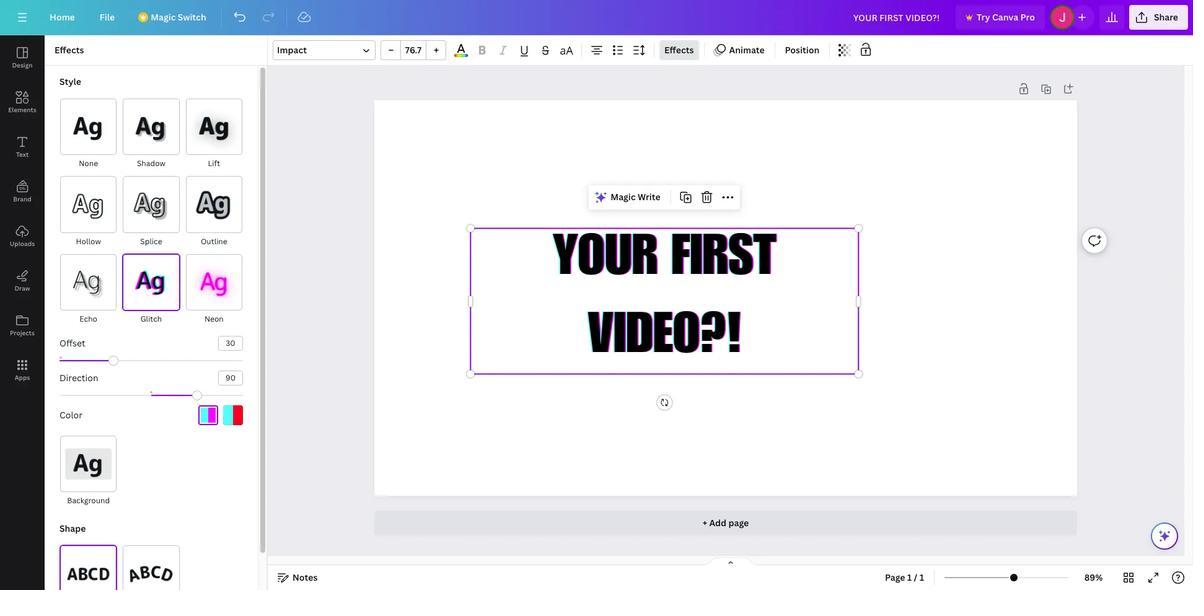 Task type: describe. For each thing, give the bounding box(es) containing it.
effects inside effects popup button
[[664, 44, 694, 56]]

position button
[[780, 40, 824, 60]]

share button
[[1129, 5, 1188, 30]]

add
[[709, 517, 726, 529]]

canva
[[992, 11, 1018, 23]]

animate
[[729, 44, 765, 56]]

text
[[16, 150, 29, 159]]

switch
[[178, 11, 206, 23]]

magic switch button
[[130, 5, 216, 30]]

89% button
[[1073, 568, 1114, 588]]

none
[[79, 158, 98, 169]]

text button
[[0, 125, 45, 169]]

try
[[977, 11, 990, 23]]

page
[[728, 517, 749, 529]]

1 effects from the left
[[55, 44, 84, 56]]

1 1 from the left
[[907, 571, 912, 583]]

Design title text field
[[843, 5, 951, 30]]

projects button
[[0, 303, 45, 348]]

background button
[[59, 435, 117, 508]]

Direction text field
[[219, 371, 242, 385]]

offset
[[59, 337, 85, 349]]

echo
[[80, 314, 97, 324]]

uploads
[[10, 239, 35, 248]]

hollow
[[76, 236, 101, 246]]

shape element
[[59, 523, 243, 590]]

/
[[914, 571, 917, 583]]

magic switch
[[151, 11, 206, 23]]

magic for magic switch
[[151, 11, 176, 23]]

background
[[67, 495, 110, 506]]

home link
[[40, 5, 85, 30]]

side panel tab list
[[0, 35, 45, 392]]

splice button
[[122, 176, 180, 248]]

try canva pro button
[[956, 5, 1045, 30]]

pro
[[1020, 11, 1035, 23]]

color range image
[[454, 54, 468, 57]]

write
[[638, 191, 660, 203]]

uploads button
[[0, 214, 45, 258]]

shadow
[[137, 158, 165, 169]]

elements button
[[0, 80, 45, 125]]

glitch
[[140, 314, 162, 324]]

design button
[[0, 35, 45, 80]]

89%
[[1084, 571, 1103, 583]]

echo button
[[59, 253, 117, 326]]

design
[[12, 61, 33, 69]]

first
[[671, 233, 776, 290]]

neon button
[[185, 253, 243, 326]]

your first video?!
[[553, 233, 776, 368]]

direction
[[59, 372, 98, 384]]

main menu bar
[[0, 0, 1193, 35]]

+ add page button
[[374, 511, 1077, 535]]



Task type: locate. For each thing, give the bounding box(es) containing it.
splice
[[140, 236, 162, 246]]

shape
[[59, 523, 86, 534]]

outline button
[[185, 176, 243, 248]]

color
[[59, 409, 82, 421]]

style element
[[55, 76, 243, 508]]

0 horizontal spatial effects
[[55, 44, 84, 56]]

brand
[[13, 195, 31, 203]]

projects
[[10, 328, 35, 337]]

magic left write
[[611, 191, 636, 203]]

2 effects from the left
[[664, 44, 694, 56]]

1 left "/"
[[907, 571, 912, 583]]

notes
[[293, 571, 318, 583]]

page 1 / 1
[[885, 571, 924, 583]]

page
[[885, 571, 905, 583]]

impact button
[[273, 40, 376, 60]]

0 vertical spatial magic
[[151, 11, 176, 23]]

2 1 from the left
[[920, 571, 924, 583]]

shadow button
[[122, 98, 180, 171]]

elements
[[8, 105, 36, 114]]

effects left animate "dropdown button"
[[664, 44, 694, 56]]

style
[[59, 76, 81, 87]]

1
[[907, 571, 912, 583], [920, 571, 924, 583]]

none button
[[59, 98, 117, 171]]

file button
[[90, 5, 125, 30]]

effects up the style
[[55, 44, 84, 56]]

Offset text field
[[219, 337, 242, 350]]

magic inside the main menu bar
[[151, 11, 176, 23]]

position
[[785, 44, 819, 56]]

group
[[381, 40, 446, 60]]

draw
[[15, 284, 30, 293]]

#00ffff, #ff00ff image
[[198, 405, 218, 425], [198, 405, 218, 425]]

animate button
[[709, 40, 769, 60]]

– – number field
[[405, 44, 422, 56]]

+
[[703, 517, 707, 529]]

show pages image
[[701, 557, 760, 566]]

impact
[[277, 44, 307, 56]]

apps
[[15, 373, 30, 382]]

magic write button
[[591, 187, 665, 207]]

draw button
[[0, 258, 45, 303]]

1 right "/"
[[920, 571, 924, 583]]

canva assistant image
[[1157, 529, 1172, 544]]

effects button
[[659, 40, 699, 60]]

your
[[553, 233, 658, 290]]

brand button
[[0, 169, 45, 214]]

video?!
[[587, 312, 741, 368]]

apps button
[[0, 348, 45, 392]]

share
[[1154, 11, 1178, 23]]

magic
[[151, 11, 176, 23], [611, 191, 636, 203]]

hollow button
[[59, 176, 117, 248]]

outline
[[201, 236, 227, 246]]

effects
[[55, 44, 84, 56], [664, 44, 694, 56]]

1 horizontal spatial effects
[[664, 44, 694, 56]]

lift button
[[185, 98, 243, 171]]

home
[[50, 11, 75, 23]]

try canva pro
[[977, 11, 1035, 23]]

#00ffff, #ff0000 image
[[223, 405, 243, 425], [223, 405, 243, 425]]

1 vertical spatial magic
[[611, 191, 636, 203]]

0 horizontal spatial 1
[[907, 571, 912, 583]]

0 horizontal spatial magic
[[151, 11, 176, 23]]

neon
[[204, 314, 224, 324]]

file
[[100, 11, 115, 23]]

glitch button
[[122, 253, 180, 326]]

lift
[[208, 158, 220, 169]]

1 horizontal spatial magic
[[611, 191, 636, 203]]

magic for magic write
[[611, 191, 636, 203]]

notes button
[[273, 568, 323, 588]]

magic left switch
[[151, 11, 176, 23]]

1 horizontal spatial 1
[[920, 571, 924, 583]]

+ add page
[[703, 517, 749, 529]]

magic write
[[611, 191, 660, 203]]



Task type: vqa. For each thing, say whether or not it's contained in the screenshot.
add names, groups or emails text box
no



